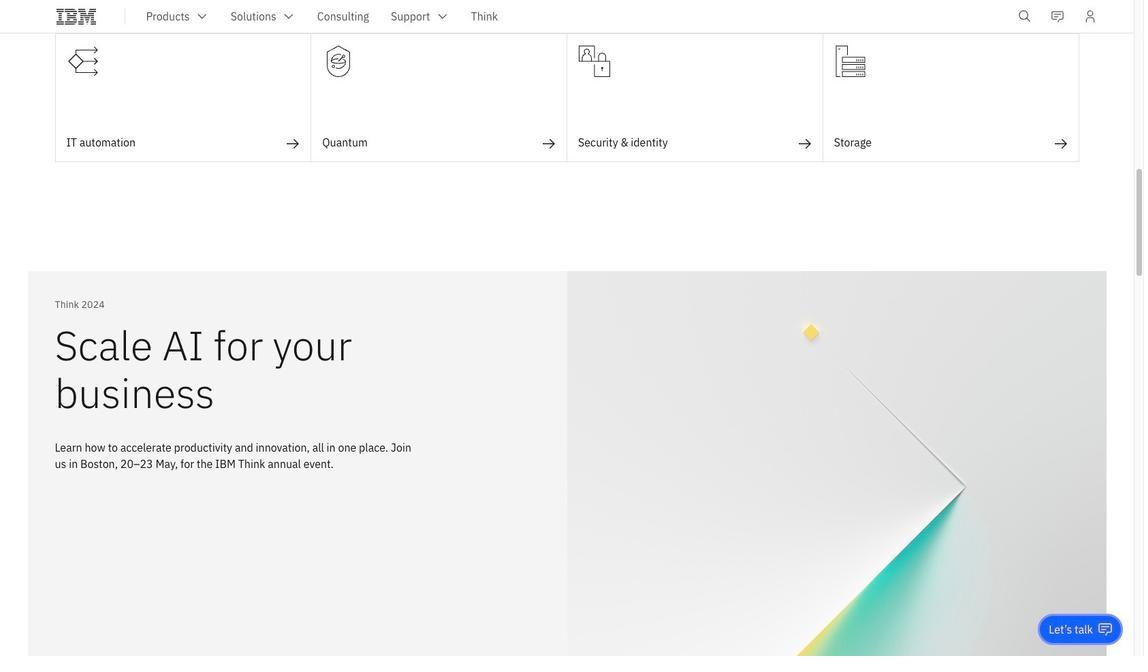 Task type: describe. For each thing, give the bounding box(es) containing it.
let's talk element
[[1050, 622, 1094, 637]]



